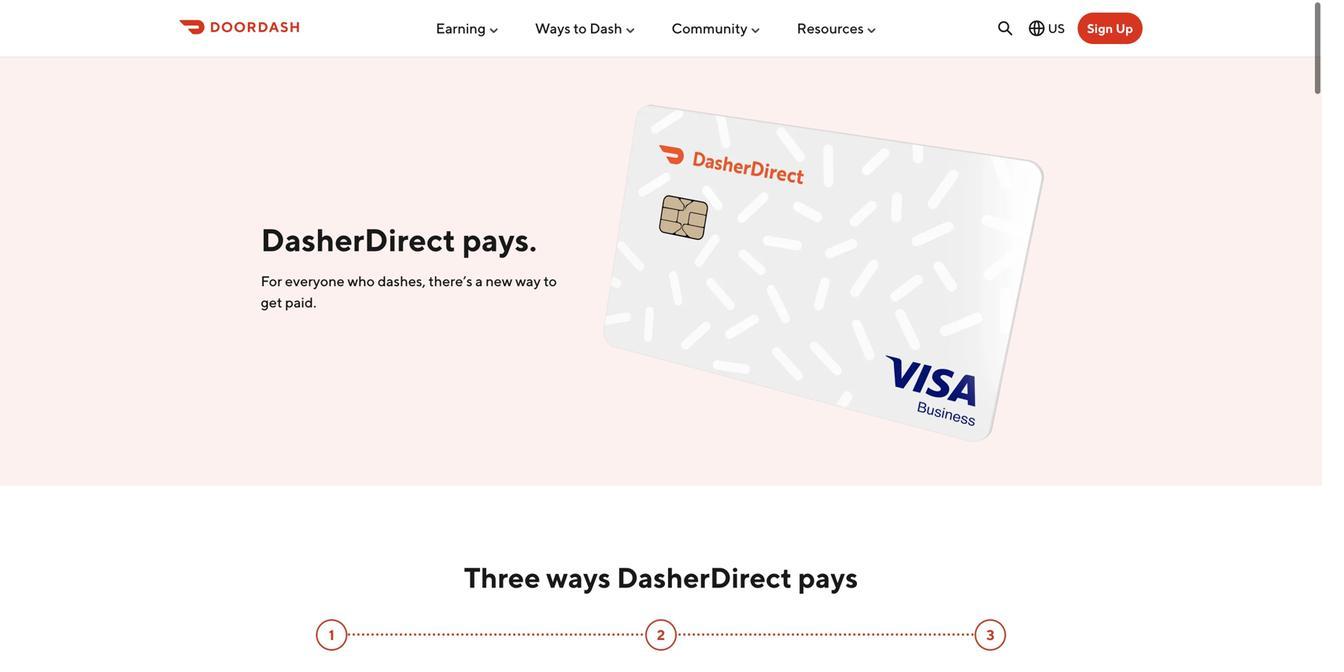 Task type: vqa. For each thing, say whether or not it's contained in the screenshot.
20
no



Task type: describe. For each thing, give the bounding box(es) containing it.
0 horizontal spatial dasherdirect
[[261, 221, 456, 258]]

3
[[986, 627, 995, 644]]

a
[[475, 273, 483, 290]]

pays
[[798, 561, 858, 595]]

get
[[261, 294, 282, 311]]

earning link
[[436, 13, 500, 43]]

for everyone who dashes, there's a new way to get paid.
[[261, 273, 557, 311]]

dasherdirect pays.
[[261, 221, 537, 258]]

1
[[329, 627, 334, 644]]

1 horizontal spatial dasherdirect
[[617, 561, 792, 595]]

dx dasher direct image
[[586, 61, 1061, 486]]

dashes,
[[378, 273, 426, 290]]

pays.
[[462, 221, 537, 258]]

there's
[[428, 273, 472, 290]]



Task type: locate. For each thing, give the bounding box(es) containing it.
community link
[[672, 13, 762, 43]]

who
[[347, 273, 375, 290]]

up
[[1116, 21, 1133, 36]]

dasherdirect up 2
[[617, 561, 792, 595]]

ways
[[546, 561, 611, 595]]

0 horizontal spatial to
[[544, 273, 557, 290]]

community
[[672, 20, 748, 37]]

ways to dash link
[[535, 13, 636, 43]]

globe line image
[[1027, 19, 1046, 38]]

sign
[[1087, 21, 1113, 36]]

1 vertical spatial to
[[544, 273, 557, 290]]

resources
[[797, 20, 864, 37]]

to
[[573, 20, 587, 37], [544, 273, 557, 290]]

dash
[[590, 20, 622, 37]]

to left the 'dash'
[[573, 20, 587, 37]]

to inside for everyone who dashes, there's a new way to get paid.
[[544, 273, 557, 290]]

sign up
[[1087, 21, 1133, 36]]

three ways dasherdirect pays
[[464, 561, 858, 595]]

dasherdirect up who
[[261, 221, 456, 258]]

paid.
[[285, 294, 316, 311]]

to right way
[[544, 273, 557, 290]]

new
[[486, 273, 513, 290]]

2
[[657, 627, 665, 644]]

1 vertical spatial dasherdirect
[[617, 561, 792, 595]]

resources link
[[797, 13, 878, 43]]

way
[[515, 273, 541, 290]]

ways to dash
[[535, 20, 622, 37]]

three
[[464, 561, 540, 595]]

0 vertical spatial to
[[573, 20, 587, 37]]

dasherdirect
[[261, 221, 456, 258], [617, 561, 792, 595]]

ways
[[535, 20, 571, 37]]

us
[[1048, 21, 1065, 36]]

earning
[[436, 20, 486, 37]]

1 horizontal spatial to
[[573, 20, 587, 37]]

sign up button
[[1078, 13, 1143, 44]]

0 vertical spatial dasherdirect
[[261, 221, 456, 258]]

for
[[261, 273, 282, 290]]

everyone
[[285, 273, 345, 290]]



